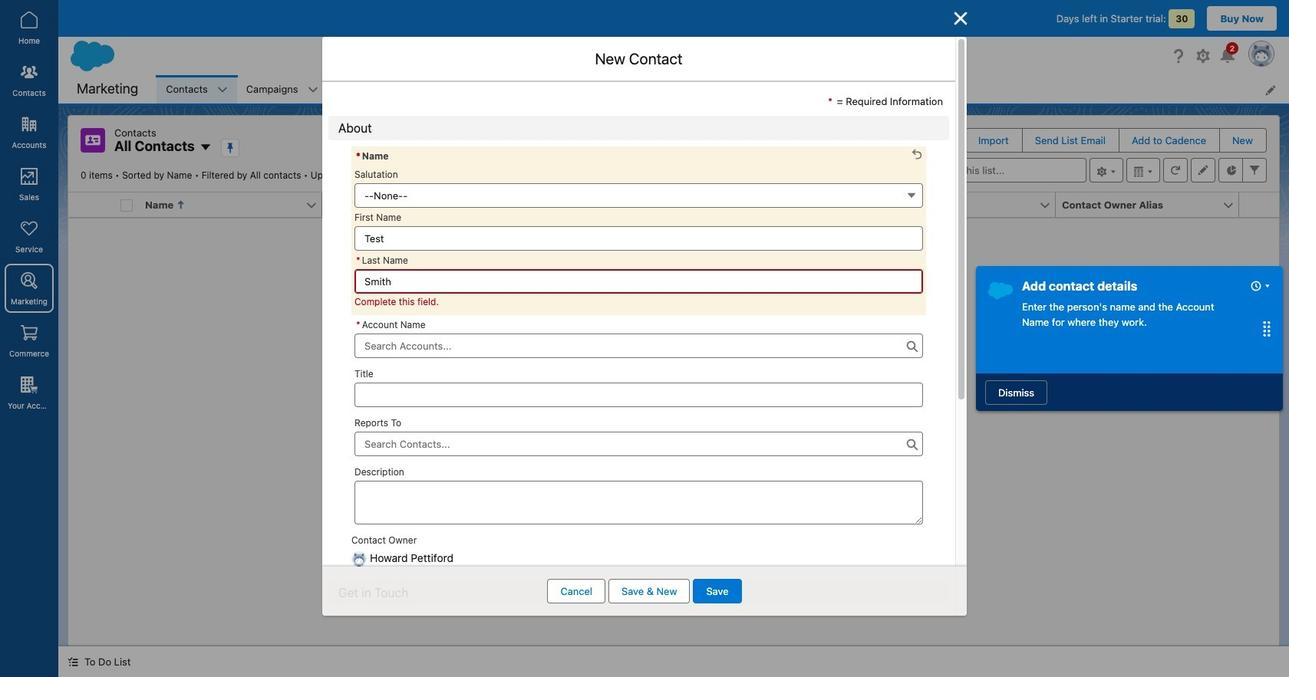 Task type: vqa. For each thing, say whether or not it's contained in the screenshot.
bottommost text default icon
no



Task type: describe. For each thing, give the bounding box(es) containing it.
3 list item from the left
[[327, 75, 412, 104]]

all contacts|contacts|list view element
[[68, 115, 1280, 647]]

item number element
[[68, 193, 114, 218]]

action element
[[1239, 193, 1279, 218]]

First Name text field
[[355, 226, 923, 251]]

text default image
[[68, 657, 78, 668]]

list view controls image
[[1090, 158, 1123, 183]]

select list display image
[[1127, 158, 1160, 183]]

all contacts status
[[81, 170, 311, 181]]

account name element
[[322, 193, 515, 218]]

name element
[[139, 193, 332, 218]]

email element
[[873, 193, 1065, 218]]

cell inside all contacts|contacts|list view element
[[114, 193, 139, 218]]

phone element
[[689, 193, 882, 218]]



Task type: locate. For each thing, give the bounding box(es) containing it.
contact owner alias element
[[1056, 193, 1249, 218]]

status
[[560, 327, 787, 512]]

inverse image
[[952, 9, 970, 28]]

Search Contacts... text field
[[355, 432, 923, 456]]

Search Accounts... text field
[[355, 333, 923, 358]]

item number image
[[68, 193, 114, 217]]

list item
[[157, 75, 237, 104], [237, 75, 327, 104], [327, 75, 412, 104], [412, 75, 477, 104]]

Salutation - Current Selection: --None-- button
[[355, 183, 923, 208]]

status inside all contacts|contacts|list view element
[[560, 327, 787, 512]]

1 list item from the left
[[157, 75, 237, 104]]

list
[[157, 75, 1289, 104]]

Last Name text field
[[355, 269, 923, 294]]

2 list item from the left
[[237, 75, 327, 104]]

Search All Contacts list view. search field
[[902, 158, 1087, 183]]

title element
[[506, 193, 698, 218]]

None text field
[[355, 383, 923, 407]]

None text field
[[355, 481, 923, 525]]

action image
[[1239, 193, 1279, 217]]

4 list item from the left
[[412, 75, 477, 104]]

cell
[[114, 193, 139, 218]]



